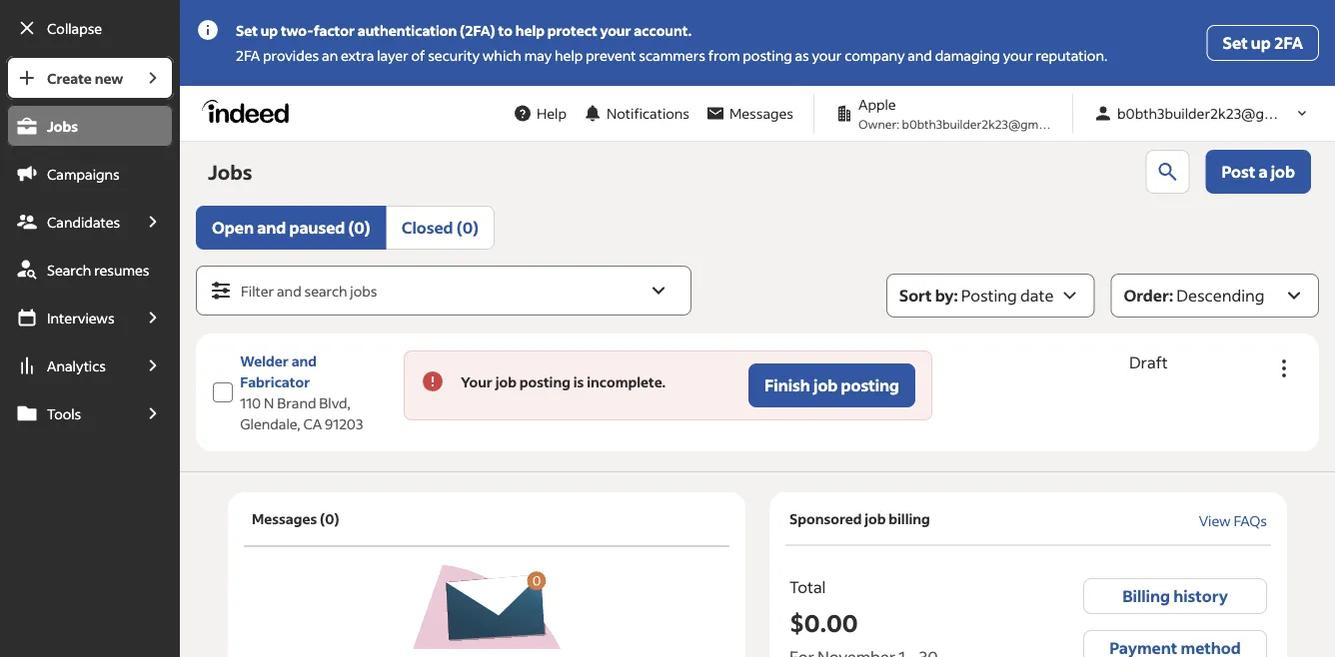 Task type: locate. For each thing, give the bounding box(es) containing it.
view
[[1199, 512, 1231, 530]]

two-
[[281, 21, 314, 39]]

post a job
[[1222, 161, 1296, 182]]

messages for messages
[[730, 104, 794, 122]]

your right damaging in the right top of the page
[[1003, 46, 1033, 64]]

and inside set up two-factor authentication (2fa) to help protect your account. 2fa provides an extra layer of security which may help prevent scammers from posting as your company and damaging your reputation.
[[908, 46, 933, 64]]

1 horizontal spatial up
[[1252, 32, 1271, 53]]

extra
[[341, 46, 374, 64]]

0 horizontal spatial up
[[261, 21, 278, 39]]

posting for finish job posting
[[841, 375, 900, 396]]

sort
[[900, 285, 932, 306]]

0 horizontal spatial posting
[[520, 373, 571, 391]]

search resumes link
[[6, 248, 174, 292]]

menu bar
[[0, 56, 180, 658]]

messages down glendale,
[[252, 510, 317, 528]]

descending
[[1177, 285, 1265, 306]]

search
[[47, 261, 91, 279]]

set up 2fa link
[[1207, 25, 1320, 61]]

b0bth3builder2k23@gmail.com button
[[1086, 95, 1323, 132]]

and right the open at the top
[[257, 217, 286, 238]]

1 horizontal spatial messages
[[730, 104, 794, 122]]

from
[[709, 46, 740, 64]]

resumes
[[94, 261, 149, 279]]

finish
[[765, 375, 811, 396]]

posting
[[743, 46, 793, 64], [520, 373, 571, 391], [841, 375, 900, 396]]

0 horizontal spatial help
[[516, 21, 545, 39]]

account.
[[634, 21, 692, 39]]

and right "filter" at the top left
[[277, 282, 302, 300]]

apple owner: b0bth3builder2k23@gmail.com
[[859, 95, 1078, 131]]

0 horizontal spatial (0)
[[320, 510, 339, 528]]

n
[[264, 394, 274, 412]]

draft
[[1130, 352, 1169, 373]]

posting right finish
[[841, 375, 900, 396]]

help down 'protect'
[[555, 46, 583, 64]]

1 vertical spatial jobs
[[208, 159, 252, 185]]

jobs up the open at the top
[[208, 159, 252, 185]]

2fa inside set up two-factor authentication (2fa) to help protect your account. 2fa provides an extra layer of security which may help prevent scammers from posting as your company and damaging your reputation.
[[236, 46, 260, 64]]

help button
[[505, 95, 575, 132]]

b0bth3builder2k23@gmail.com down damaging in the right top of the page
[[902, 116, 1078, 131]]

billing history
[[1123, 586, 1229, 607]]

paused
[[289, 217, 345, 238]]

up up b0bth3builder2k23@gmail.com popup button
[[1252, 32, 1271, 53]]

set up 2fa
[[1223, 32, 1304, 53]]

0 vertical spatial messages
[[730, 104, 794, 122]]

campaigns
[[47, 165, 120, 183]]

scammers
[[639, 46, 706, 64]]

2 horizontal spatial your
[[1003, 46, 1033, 64]]

0 horizontal spatial 2fa
[[236, 46, 260, 64]]

and for filter and search jobs
[[277, 282, 302, 300]]

your
[[600, 21, 631, 39], [812, 46, 842, 64], [1003, 46, 1033, 64]]

filter
[[241, 282, 274, 300]]

1 horizontal spatial set
[[1223, 32, 1248, 53]]

91203
[[325, 415, 363, 433]]

and right company
[[908, 46, 933, 64]]

up inside set up 2fa link
[[1252, 32, 1271, 53]]

new
[[95, 69, 123, 87]]

protect
[[548, 21, 597, 39]]

collapse button
[[6, 6, 174, 50]]

0 horizontal spatial messages
[[252, 510, 317, 528]]

up
[[261, 21, 278, 39], [1252, 32, 1271, 53]]

job
[[1271, 161, 1296, 182], [496, 373, 517, 391], [814, 375, 838, 396], [865, 510, 886, 528]]

brand
[[277, 394, 316, 412]]

0 horizontal spatial b0bth3builder2k23@gmail.com
[[902, 116, 1078, 131]]

messages down from
[[730, 104, 794, 122]]

up left two-
[[261, 21, 278, 39]]

0 vertical spatial jobs
[[47, 117, 78, 135]]

billing history link
[[1084, 579, 1268, 615]]

messages link
[[698, 95, 802, 132]]

1 horizontal spatial (0)
[[348, 217, 371, 238]]

indeed home image
[[202, 99, 298, 123]]

b0bth3builder2k23@gmail.com up post
[[1118, 104, 1323, 122]]

0 vertical spatial help
[[516, 21, 545, 39]]

1 horizontal spatial posting
[[743, 46, 793, 64]]

0 horizontal spatial set
[[236, 21, 258, 39]]

b0bth3builder2k23@gmail.com inside apple owner: b0bth3builder2k23@gmail.com
[[902, 116, 1078, 131]]

interviews
[[47, 309, 115, 327]]

tools link
[[6, 392, 132, 436]]

history
[[1174, 586, 1229, 607]]

may
[[525, 46, 552, 64]]

job left billing
[[865, 510, 886, 528]]

layer
[[377, 46, 409, 64]]

help
[[537, 104, 567, 122]]

prevent
[[586, 46, 636, 64]]

posting inside finish job posting button
[[841, 375, 900, 396]]

1 horizontal spatial help
[[555, 46, 583, 64]]

and inside the welder and fabricator 110 n brand blvd, glendale, ca 91203
[[292, 352, 317, 370]]

posting left is
[[520, 373, 571, 391]]

2 horizontal spatial (0)
[[457, 217, 479, 238]]

jobs link
[[6, 104, 174, 148]]

set up b0bth3builder2k23@gmail.com popup button
[[1223, 32, 1248, 53]]

set left two-
[[236, 21, 258, 39]]

create
[[47, 69, 92, 87]]

job inside button
[[814, 375, 838, 396]]

faqs
[[1234, 512, 1268, 530]]

help right to
[[516, 21, 545, 39]]

1 horizontal spatial 2fa
[[1275, 32, 1304, 53]]

2 horizontal spatial posting
[[841, 375, 900, 396]]

jobs down create new "link"
[[47, 117, 78, 135]]

and for open and paused (0)
[[257, 217, 286, 238]]

and up fabricator
[[292, 352, 317, 370]]

your right the as
[[812, 46, 842, 64]]

1 horizontal spatial b0bth3builder2k23@gmail.com
[[1118, 104, 1323, 122]]

(0)
[[348, 217, 371, 238], [457, 217, 479, 238], [320, 510, 339, 528]]

messages for messages (0)
[[252, 510, 317, 528]]

your up 'prevent'
[[600, 21, 631, 39]]

notifications
[[607, 104, 690, 122]]

(0) right closed in the top left of the page
[[457, 217, 479, 238]]

job right your
[[496, 373, 517, 391]]

and
[[908, 46, 933, 64], [257, 217, 286, 238], [277, 282, 302, 300], [292, 352, 317, 370]]

b0bth3builder2k23@gmail.com
[[1118, 104, 1323, 122], [902, 116, 1078, 131]]

total $0.00
[[790, 577, 858, 638]]

set
[[236, 21, 258, 39], [1223, 32, 1248, 53]]

job for your job posting is incomplete.
[[496, 373, 517, 391]]

(0) for messages (0)
[[320, 510, 339, 528]]

closed (0)
[[402, 217, 479, 238]]

1 vertical spatial messages
[[252, 510, 317, 528]]

(0) down 91203
[[320, 510, 339, 528]]

job right finish
[[814, 375, 838, 396]]

filter and search jobs element
[[197, 267, 691, 315]]

posting left the as
[[743, 46, 793, 64]]

0 horizontal spatial jobs
[[47, 117, 78, 135]]

job title and location element
[[240, 351, 387, 435]]

2fa
[[1275, 32, 1304, 53], [236, 46, 260, 64]]

billing
[[1123, 586, 1171, 607]]

welder and fabricator 110 n brand blvd, glendale, ca 91203
[[240, 352, 363, 433]]

a
[[1259, 161, 1268, 182]]

set inside set up two-factor authentication (2fa) to help protect your account. 2fa provides an extra layer of security which may help prevent scammers from posting as your company and damaging your reputation.
[[236, 21, 258, 39]]

(0) right paused
[[348, 217, 371, 238]]

provides
[[263, 46, 319, 64]]

search candidates image
[[1156, 160, 1180, 184]]

b0bth3builder2k23@gmail.com inside popup button
[[1118, 104, 1323, 122]]

up inside set up two-factor authentication (2fa) to help protect your account. 2fa provides an extra layer of security which may help prevent scammers from posting as your company and damaging your reputation.
[[261, 21, 278, 39]]



Task type: describe. For each thing, give the bounding box(es) containing it.
finish job posting
[[765, 375, 900, 396]]

authentication
[[358, 21, 457, 39]]

posting
[[962, 285, 1018, 306]]

1 horizontal spatial jobs
[[208, 159, 252, 185]]

is
[[574, 373, 584, 391]]

create new link
[[6, 56, 132, 100]]

post a job link
[[1206, 150, 1312, 194]]

jobs
[[350, 282, 377, 300]]

your
[[461, 373, 493, 391]]

job for sponsored job billing
[[865, 510, 886, 528]]

as
[[795, 46, 810, 64]]

analytics
[[47, 357, 106, 375]]

view faqs link
[[1199, 512, 1268, 530]]

fabricator
[[240, 373, 310, 391]]

finish job posting button
[[749, 364, 916, 408]]

finish job posting group
[[404, 351, 933, 421]]

analytics link
[[6, 344, 132, 388]]

sponsored job billing
[[790, 510, 931, 528]]

up for two-
[[261, 21, 278, 39]]

Select job checkbox
[[213, 383, 233, 403]]

job right a
[[1271, 161, 1296, 182]]

110
[[240, 394, 261, 412]]

apple owner: b0bth3builder2k23@gmail.com element
[[827, 94, 1078, 133]]

posting inside set up two-factor authentication (2fa) to help protect your account. 2fa provides an extra layer of security which may help prevent scammers from posting as your company and damaging your reputation.
[[743, 46, 793, 64]]

ca
[[303, 415, 322, 433]]

blvd,
[[319, 394, 351, 412]]

company
[[845, 46, 905, 64]]

$0.00
[[790, 607, 858, 638]]

candidates
[[47, 213, 120, 231]]

create new
[[47, 69, 123, 87]]

set for set up 2fa
[[1223, 32, 1248, 53]]

which
[[483, 46, 522, 64]]

billing
[[889, 510, 931, 528]]

total
[[790, 577, 826, 598]]

search resumes
[[47, 261, 149, 279]]

closed
[[402, 217, 454, 238]]

by:
[[935, 285, 958, 306]]

sponsored
[[790, 510, 862, 528]]

apple
[[859, 95, 896, 113]]

notifications button
[[575, 91, 698, 135]]

glendale,
[[240, 415, 301, 433]]

reputation.
[[1036, 46, 1108, 64]]

and for welder and fabricator 110 n brand blvd, glendale, ca 91203
[[292, 352, 317, 370]]

order: descending
[[1124, 285, 1265, 306]]

open
[[212, 217, 254, 238]]

menu bar containing create new
[[0, 56, 180, 658]]

messages (0)
[[252, 510, 339, 528]]

(2fa)
[[460, 21, 496, 39]]

up for 2fa
[[1252, 32, 1271, 53]]

(0) for closed (0)
[[457, 217, 479, 238]]

factor
[[314, 21, 355, 39]]

incomplete.
[[587, 373, 666, 391]]

owner:
[[859, 116, 900, 131]]

your job posting is incomplete.
[[461, 373, 666, 391]]

1 horizontal spatial your
[[812, 46, 842, 64]]

order:
[[1124, 285, 1174, 306]]

open and paused (0)
[[212, 217, 371, 238]]

an
[[322, 46, 338, 64]]

set for set up two-factor authentication (2fa) to help protect your account. 2fa provides an extra layer of security which may help prevent scammers from posting as your company and damaging your reputation.
[[236, 21, 258, 39]]

post
[[1222, 161, 1256, 182]]

1 vertical spatial help
[[555, 46, 583, 64]]

collapse
[[47, 19, 102, 37]]

search
[[304, 282, 347, 300]]

interviews link
[[6, 296, 132, 340]]

welder
[[240, 352, 289, 370]]

date
[[1021, 285, 1054, 306]]

sort by: posting date
[[900, 285, 1054, 306]]

damaging
[[935, 46, 1001, 64]]

tools
[[47, 405, 81, 423]]

security
[[428, 46, 480, 64]]

set up two-factor authentication (2fa) to help protect your account. 2fa provides an extra layer of security which may help prevent scammers from posting as your company and damaging your reputation.
[[236, 21, 1108, 64]]

0 horizontal spatial your
[[600, 21, 631, 39]]

of
[[411, 46, 425, 64]]

expand advanced search image
[[647, 279, 671, 303]]

posting for your job posting is incomplete.
[[520, 373, 571, 391]]

to
[[498, 21, 513, 39]]

job for finish job posting
[[814, 375, 838, 396]]

candidates link
[[6, 200, 132, 244]]

campaigns link
[[6, 152, 174, 196]]

welder and fabricator link
[[240, 352, 317, 391]]

filter and search jobs
[[241, 282, 377, 300]]

view faqs
[[1199, 512, 1268, 530]]



Task type: vqa. For each thing, say whether or not it's contained in the screenshot.
security – billing – contact at the right bottom of page
no



